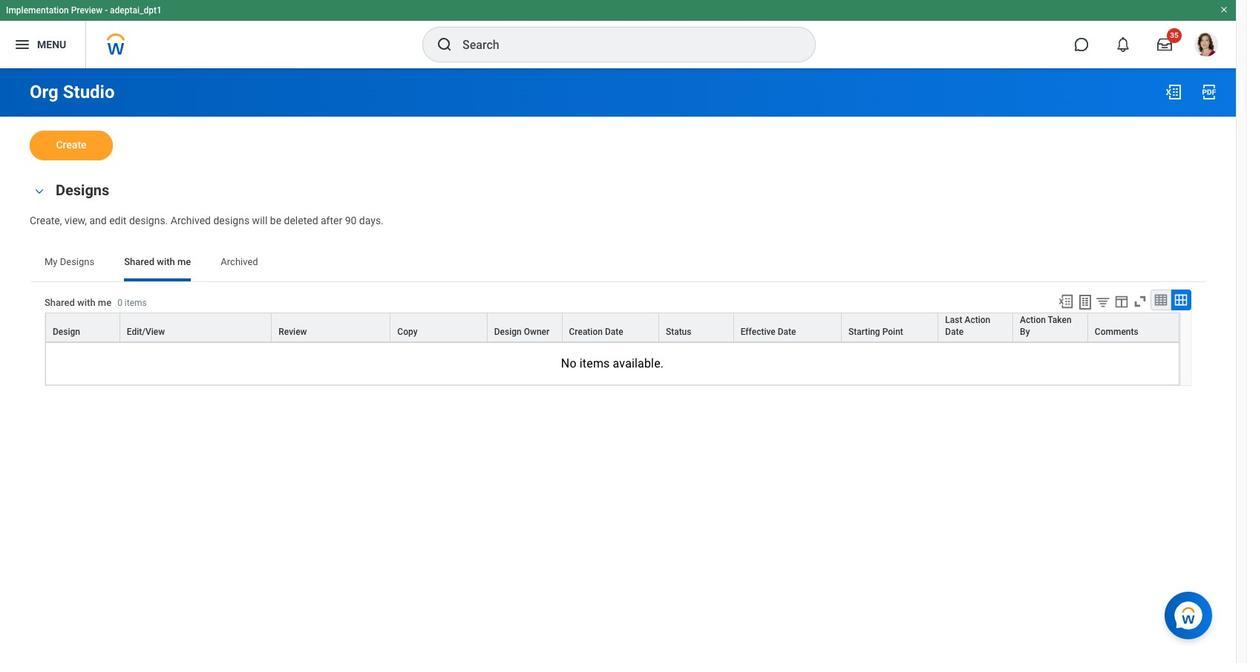 Task type: locate. For each thing, give the bounding box(es) containing it.
action taken by button
[[1014, 313, 1088, 342]]

archived down designs
[[221, 256, 258, 267]]

date right creation
[[605, 327, 624, 337]]

status
[[666, 327, 692, 337]]

items
[[125, 298, 147, 308], [580, 356, 610, 370]]

tab list containing my designs
[[30, 246, 1207, 281]]

0 vertical spatial items
[[125, 298, 147, 308]]

no items available.
[[561, 356, 664, 370]]

with for shared with me 0 items
[[77, 297, 96, 308]]

date inside popup button
[[778, 327, 797, 337]]

items right 0
[[125, 298, 147, 308]]

search image
[[436, 36, 454, 53]]

menu banner
[[0, 0, 1237, 68]]

0 horizontal spatial design
[[53, 327, 80, 337]]

me left 0
[[98, 297, 112, 308]]

design
[[53, 327, 80, 337], [494, 327, 522, 337]]

me inside tab list
[[178, 256, 191, 267]]

1 date from the left
[[605, 327, 624, 337]]

1 vertical spatial designs
[[60, 256, 94, 267]]

export to excel image left view printable version (pdf) icon
[[1165, 83, 1183, 101]]

toolbar
[[1052, 289, 1192, 313]]

design owner
[[494, 327, 550, 337]]

taken
[[1048, 315, 1072, 325]]

and
[[89, 215, 107, 227]]

shared with me 0 items
[[45, 297, 147, 308]]

me down create, view, and edit designs. archived designs will be deleted after 90 days.
[[178, 256, 191, 267]]

1 horizontal spatial date
[[778, 327, 797, 337]]

export to excel image
[[1165, 83, 1183, 101], [1058, 293, 1075, 310]]

row containing last action date
[[45, 313, 1180, 342]]

with
[[157, 256, 175, 267], [77, 297, 96, 308]]

copy button
[[391, 313, 487, 342]]

me for shared with me 0 items
[[98, 297, 112, 308]]

click to view/edit grid preferences image
[[1114, 293, 1130, 310]]

designs right my
[[60, 256, 94, 267]]

0 horizontal spatial export to excel image
[[1058, 293, 1075, 310]]

90
[[345, 215, 357, 227]]

design down shared with me 0 items
[[53, 327, 80, 337]]

export to excel image left export to worksheets image
[[1058, 293, 1075, 310]]

select to filter grid data image
[[1096, 294, 1112, 310]]

date for creation date
[[605, 327, 624, 337]]

action taken by
[[1021, 315, 1072, 337]]

0 horizontal spatial items
[[125, 298, 147, 308]]

1 horizontal spatial shared
[[124, 256, 155, 267]]

design for design owner
[[494, 327, 522, 337]]

1 vertical spatial export to excel image
[[1058, 293, 1075, 310]]

org
[[30, 82, 59, 102]]

shared up design popup button
[[45, 297, 75, 308]]

date right effective in the right of the page
[[778, 327, 797, 337]]

1 vertical spatial me
[[98, 297, 112, 308]]

comments
[[1095, 327, 1139, 337]]

tab list
[[30, 246, 1207, 281]]

table image
[[1154, 292, 1169, 307]]

adeptai_dpt1
[[110, 5, 162, 16]]

design owner button
[[488, 313, 562, 342]]

implementation
[[6, 5, 69, 16]]

1 vertical spatial archived
[[221, 256, 258, 267]]

0 vertical spatial with
[[157, 256, 175, 267]]

1 horizontal spatial design
[[494, 327, 522, 337]]

action inside action taken by
[[1021, 315, 1046, 325]]

comments button
[[1089, 313, 1179, 342]]

me
[[178, 256, 191, 267], [98, 297, 112, 308]]

2 action from the left
[[1021, 315, 1046, 325]]

1 horizontal spatial me
[[178, 256, 191, 267]]

row
[[45, 313, 1180, 342]]

0 horizontal spatial with
[[77, 297, 96, 308]]

0 vertical spatial me
[[178, 256, 191, 267]]

copy
[[398, 327, 418, 337]]

2 date from the left
[[778, 327, 797, 337]]

1 horizontal spatial action
[[1021, 315, 1046, 325]]

archived inside tab list
[[221, 256, 258, 267]]

status button
[[659, 313, 734, 342]]

close environment banner image
[[1220, 5, 1229, 14]]

export to excel image for view printable version (pdf) icon
[[1165, 83, 1183, 101]]

with down designs.
[[157, 256, 175, 267]]

1 design from the left
[[53, 327, 80, 337]]

starting point button
[[842, 313, 938, 342]]

1 horizontal spatial archived
[[221, 256, 258, 267]]

3 date from the left
[[946, 327, 964, 337]]

0 horizontal spatial archived
[[171, 215, 211, 227]]

date
[[605, 327, 624, 337], [778, 327, 797, 337], [946, 327, 964, 337]]

shared
[[124, 256, 155, 267], [45, 297, 75, 308]]

action inside last action date
[[965, 315, 991, 325]]

with up design popup button
[[77, 297, 96, 308]]

days.
[[359, 215, 384, 227]]

menu button
[[0, 21, 86, 68]]

1 horizontal spatial with
[[157, 256, 175, 267]]

design left owner
[[494, 327, 522, 337]]

org studio main content
[[0, 68, 1237, 440]]

create button
[[30, 131, 113, 160]]

items right the 'no'
[[580, 356, 610, 370]]

0 vertical spatial archived
[[171, 215, 211, 227]]

0 horizontal spatial me
[[98, 297, 112, 308]]

0 vertical spatial export to excel image
[[1165, 83, 1183, 101]]

creation
[[569, 327, 603, 337]]

date down last
[[946, 327, 964, 337]]

35 button
[[1149, 28, 1182, 61]]

shared inside tab list
[[124, 256, 155, 267]]

1 horizontal spatial export to excel image
[[1165, 83, 1183, 101]]

owner
[[524, 327, 550, 337]]

0 vertical spatial shared
[[124, 256, 155, 267]]

1 horizontal spatial items
[[580, 356, 610, 370]]

2 design from the left
[[494, 327, 522, 337]]

action
[[965, 315, 991, 325], [1021, 315, 1046, 325]]

tab list inside org studio main content
[[30, 246, 1207, 281]]

my
[[45, 256, 58, 267]]

0 horizontal spatial date
[[605, 327, 624, 337]]

profile logan mcneil image
[[1195, 33, 1219, 59]]

designs up view,
[[56, 181, 109, 199]]

last action date button
[[939, 313, 1013, 342]]

shared down designs.
[[124, 256, 155, 267]]

1 vertical spatial items
[[580, 356, 610, 370]]

0 horizontal spatial action
[[965, 315, 991, 325]]

0 horizontal spatial shared
[[45, 297, 75, 308]]

items inside shared with me 0 items
[[125, 298, 147, 308]]

designs
[[56, 181, 109, 199], [60, 256, 94, 267]]

35
[[1171, 31, 1179, 39]]

action right last
[[965, 315, 991, 325]]

create, view, and edit designs. archived designs will be deleted after 90 days.
[[30, 215, 384, 227]]

1 action from the left
[[965, 315, 991, 325]]

archived left designs
[[171, 215, 211, 227]]

1 vertical spatial with
[[77, 297, 96, 308]]

with inside tab list
[[157, 256, 175, 267]]

me for shared with me
[[178, 256, 191, 267]]

2 horizontal spatial date
[[946, 327, 964, 337]]

justify image
[[13, 36, 31, 53]]

expand table image
[[1174, 292, 1189, 307]]

action up "by"
[[1021, 315, 1046, 325]]

0 vertical spatial designs
[[56, 181, 109, 199]]

shared for shared with me
[[124, 256, 155, 267]]

archived
[[171, 215, 211, 227], [221, 256, 258, 267]]

with for shared with me
[[157, 256, 175, 267]]

1 vertical spatial shared
[[45, 297, 75, 308]]

notifications large image
[[1116, 37, 1131, 52]]



Task type: vqa. For each thing, say whether or not it's contained in the screenshot.
Phone Logan McNeil element
no



Task type: describe. For each thing, give the bounding box(es) containing it.
point
[[883, 327, 904, 337]]

0
[[117, 298, 122, 308]]

design button
[[46, 313, 119, 342]]

after
[[321, 215, 343, 227]]

shared for shared with me 0 items
[[45, 297, 75, 308]]

inbox large image
[[1158, 37, 1173, 52]]

my designs
[[45, 256, 94, 267]]

preview
[[71, 5, 103, 16]]

starting
[[849, 327, 881, 337]]

archived inside the designs group
[[171, 215, 211, 227]]

will
[[252, 215, 268, 227]]

implementation preview -   adeptai_dpt1
[[6, 5, 162, 16]]

org studio
[[30, 82, 115, 102]]

create,
[[30, 215, 62, 227]]

row inside org studio main content
[[45, 313, 1180, 342]]

review button
[[272, 313, 390, 342]]

starting point
[[849, 327, 904, 337]]

effective date button
[[734, 313, 841, 342]]

Search Workday  search field
[[463, 28, 785, 61]]

creation date button
[[563, 313, 659, 342]]

export to excel image for export to worksheets image
[[1058, 293, 1075, 310]]

-
[[105, 5, 108, 16]]

be
[[270, 215, 282, 227]]

designs.
[[129, 215, 168, 227]]

shared with me
[[124, 256, 191, 267]]

edit/view
[[127, 327, 165, 337]]

date for effective date
[[778, 327, 797, 337]]

designs
[[213, 215, 250, 227]]

last
[[946, 315, 963, 325]]

designs button
[[56, 181, 109, 199]]

studio
[[63, 82, 115, 102]]

edit/view button
[[120, 313, 271, 342]]

available.
[[613, 356, 664, 370]]

edit
[[109, 215, 127, 227]]

designs group
[[30, 178, 1207, 228]]

chevron down image
[[30, 186, 48, 196]]

no
[[561, 356, 577, 370]]

effective date
[[741, 327, 797, 337]]

last action date
[[946, 315, 991, 337]]

deleted
[[284, 215, 318, 227]]

designs inside tab list
[[60, 256, 94, 267]]

creation date
[[569, 327, 624, 337]]

date inside last action date
[[946, 327, 964, 337]]

menu
[[37, 38, 66, 50]]

create
[[56, 139, 87, 151]]

toolbar inside org studio main content
[[1052, 289, 1192, 313]]

designs inside group
[[56, 181, 109, 199]]

fullscreen image
[[1133, 293, 1149, 310]]

by
[[1021, 327, 1031, 337]]

view,
[[65, 215, 87, 227]]

review
[[279, 327, 307, 337]]

design for design
[[53, 327, 80, 337]]

view printable version (pdf) image
[[1201, 83, 1219, 101]]

effective
[[741, 327, 776, 337]]

export to worksheets image
[[1077, 293, 1095, 311]]



